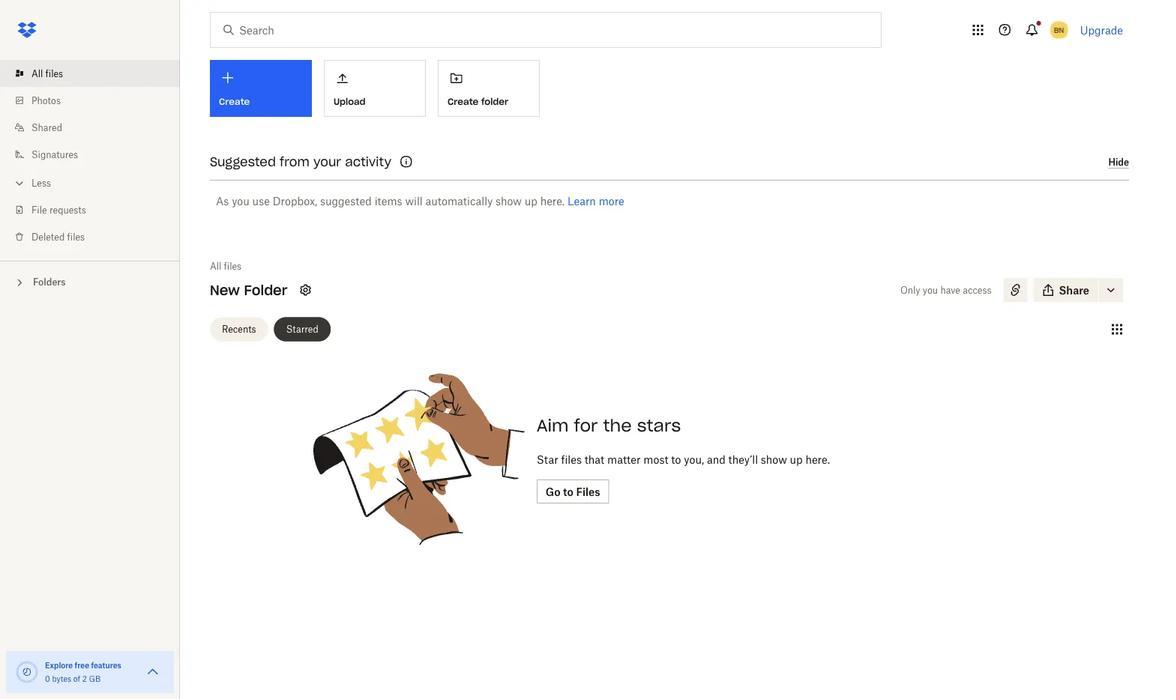 Task type: describe. For each thing, give the bounding box(es) containing it.
free
[[75, 661, 89, 671]]

less image
[[12, 176, 27, 191]]

shared link
[[12, 114, 180, 141]]

share button
[[1034, 278, 1099, 302]]

to inside button
[[563, 486, 574, 498]]

2
[[82, 675, 87, 684]]

suggested
[[210, 154, 276, 170]]

1 vertical spatial all files link
[[210, 259, 242, 274]]

explore
[[45, 661, 73, 671]]

requests
[[49, 204, 86, 216]]

go to files button
[[537, 480, 609, 504]]

1 vertical spatial all files
[[210, 261, 242, 272]]

access
[[963, 285, 992, 296]]

Search in folder "Dropbox" text field
[[239, 22, 851, 38]]

1 vertical spatial up
[[790, 453, 803, 466]]

only
[[901, 285, 921, 296]]

explore free features 0 bytes of 2 gb
[[45, 661, 121, 684]]

file requests link
[[12, 197, 180, 224]]

matter
[[608, 453, 641, 466]]

as
[[216, 195, 229, 207]]

you,
[[684, 453, 704, 466]]

suggested
[[320, 195, 372, 207]]

activity
[[345, 154, 392, 170]]

file requests
[[32, 204, 86, 216]]

your
[[313, 154, 341, 170]]

all files inside list item
[[32, 68, 63, 79]]

0 vertical spatial show
[[496, 195, 522, 207]]

all files list item
[[0, 60, 180, 87]]

new folder
[[210, 282, 288, 299]]

0 vertical spatial up
[[525, 195, 538, 207]]

upgrade
[[1081, 24, 1124, 36]]

0 horizontal spatial all files link
[[12, 60, 180, 87]]

0 horizontal spatial here.
[[541, 195, 565, 207]]

as you use dropbox, suggested items will automatically show up here. learn more
[[216, 195, 625, 207]]

more
[[599, 195, 625, 207]]

starred button
[[274, 318, 331, 342]]

deleted files link
[[12, 224, 180, 251]]

that
[[585, 453, 605, 466]]

new
[[210, 282, 240, 299]]

go to files
[[546, 486, 600, 498]]

deleted files
[[32, 231, 85, 243]]

files
[[576, 486, 600, 498]]

and
[[707, 453, 726, 466]]

for
[[574, 416, 598, 437]]

aim
[[537, 416, 569, 437]]

create folder button
[[438, 60, 540, 117]]

only you have access
[[901, 285, 992, 296]]



Task type: vqa. For each thing, say whether or not it's contained in the screenshot.
right show
yes



Task type: locate. For each thing, give the bounding box(es) containing it.
shared
[[32, 122, 62, 133]]

folder
[[482, 96, 509, 107]]

0 horizontal spatial to
[[563, 486, 574, 498]]

share
[[1059, 284, 1090, 297]]

1 horizontal spatial all
[[210, 261, 221, 272]]

signatures link
[[12, 141, 180, 168]]

they'll
[[729, 453, 758, 466]]

1 horizontal spatial to
[[672, 453, 681, 466]]

folders
[[33, 277, 66, 288]]

have
[[941, 285, 961, 296]]

create button
[[210, 60, 312, 117]]

recents button
[[210, 318, 268, 342]]

all inside list item
[[32, 68, 43, 79]]

1 vertical spatial here.
[[806, 453, 830, 466]]

here. right they'll
[[806, 453, 830, 466]]

gb
[[89, 675, 101, 684]]

0 horizontal spatial show
[[496, 195, 522, 207]]

create left folder
[[448, 96, 479, 107]]

0
[[45, 675, 50, 684]]

create for create
[[219, 96, 250, 108]]

all files up the new on the top left
[[210, 261, 242, 272]]

show
[[496, 195, 522, 207], [761, 453, 787, 466]]

folders button
[[0, 271, 180, 293]]

0 horizontal spatial all files
[[32, 68, 63, 79]]

starred
[[286, 324, 319, 335]]

from
[[280, 154, 310, 170]]

folder settings image
[[297, 281, 315, 299]]

file
[[32, 204, 47, 216]]

up
[[525, 195, 538, 207], [790, 453, 803, 466]]

0 vertical spatial all
[[32, 68, 43, 79]]

list containing all files
[[0, 51, 180, 261]]

you
[[232, 195, 250, 207], [923, 285, 938, 296]]

1 vertical spatial show
[[761, 453, 787, 466]]

up left learn
[[525, 195, 538, 207]]

all up the new on the top left
[[210, 261, 221, 272]]

all files link up the new on the top left
[[210, 259, 242, 274]]

1 horizontal spatial show
[[761, 453, 787, 466]]

star
[[537, 453, 559, 466]]

you right as
[[232, 195, 250, 207]]

bytes
[[52, 675, 71, 684]]

0 vertical spatial all files link
[[12, 60, 180, 87]]

up right they'll
[[790, 453, 803, 466]]

recents
[[222, 324, 256, 335]]

1 horizontal spatial all files
[[210, 261, 242, 272]]

1 horizontal spatial up
[[790, 453, 803, 466]]

features
[[91, 661, 121, 671]]

create inside create folder button
[[448, 96, 479, 107]]

create folder
[[448, 96, 509, 107]]

use
[[252, 195, 270, 207]]

1 horizontal spatial you
[[923, 285, 938, 296]]

photos
[[32, 95, 61, 106]]

1 horizontal spatial here.
[[806, 453, 830, 466]]

all files
[[32, 68, 63, 79], [210, 261, 242, 272]]

list
[[0, 51, 180, 261]]

learn
[[568, 195, 596, 207]]

star files that matter most to you, and they'll show up here.
[[537, 453, 830, 466]]

upload
[[334, 96, 366, 107]]

0 horizontal spatial create
[[219, 96, 250, 108]]

hide button
[[1109, 157, 1130, 169]]

go
[[546, 486, 561, 498]]

all files link up shared link
[[12, 60, 180, 87]]

show right they'll
[[761, 453, 787, 466]]

learn more link
[[568, 195, 625, 207]]

signatures
[[32, 149, 78, 160]]

items
[[375, 195, 402, 207]]

1 horizontal spatial all files link
[[210, 259, 242, 274]]

deleted
[[32, 231, 65, 243]]

create for create folder
[[448, 96, 479, 107]]

create up suggested
[[219, 96, 250, 108]]

aim for the stars
[[537, 416, 681, 437]]

1 vertical spatial all
[[210, 261, 221, 272]]

1 vertical spatial you
[[923, 285, 938, 296]]

folder
[[244, 282, 288, 299]]

here.
[[541, 195, 565, 207], [806, 453, 830, 466]]

files
[[45, 68, 63, 79], [67, 231, 85, 243], [224, 261, 242, 272], [561, 453, 582, 466]]

to right go
[[563, 486, 574, 498]]

0 vertical spatial to
[[672, 453, 681, 466]]

all files link
[[12, 60, 180, 87], [210, 259, 242, 274]]

0 vertical spatial here.
[[541, 195, 565, 207]]

files right deleted at the left of the page
[[67, 231, 85, 243]]

files left that
[[561, 453, 582, 466]]

create inside create popup button
[[219, 96, 250, 108]]

of
[[73, 675, 80, 684]]

files up photos in the top of the page
[[45, 68, 63, 79]]

show right automatically
[[496, 195, 522, 207]]

you for use
[[232, 195, 250, 207]]

to left you,
[[672, 453, 681, 466]]

will
[[405, 195, 423, 207]]

create
[[448, 96, 479, 107], [219, 96, 250, 108]]

all
[[32, 68, 43, 79], [210, 261, 221, 272]]

here. left learn
[[541, 195, 565, 207]]

all files up photos in the top of the page
[[32, 68, 63, 79]]

stars
[[637, 416, 681, 437]]

all up photos in the top of the page
[[32, 68, 43, 79]]

hide
[[1109, 157, 1130, 168]]

1 horizontal spatial create
[[448, 96, 479, 107]]

bn button
[[1048, 18, 1072, 42]]

0 horizontal spatial you
[[232, 195, 250, 207]]

you left have
[[923, 285, 938, 296]]

files inside list item
[[45, 68, 63, 79]]

dropbox,
[[273, 195, 317, 207]]

0 vertical spatial all files
[[32, 68, 63, 79]]

automatically
[[426, 195, 493, 207]]

dropbox image
[[12, 15, 42, 45]]

less
[[32, 177, 51, 189]]

suggested from your activity
[[210, 154, 392, 170]]

0 horizontal spatial all
[[32, 68, 43, 79]]

0 vertical spatial you
[[232, 195, 250, 207]]

0 horizontal spatial up
[[525, 195, 538, 207]]

you for have
[[923, 285, 938, 296]]

photos link
[[12, 87, 180, 114]]

to
[[672, 453, 681, 466], [563, 486, 574, 498]]

bn
[[1054, 25, 1065, 35]]

upload button
[[324, 60, 426, 117]]

quota usage element
[[15, 661, 39, 685]]

most
[[644, 453, 669, 466]]

upgrade link
[[1081, 24, 1124, 36]]

files up the new on the top left
[[224, 261, 242, 272]]

1 vertical spatial to
[[563, 486, 574, 498]]

the
[[603, 416, 632, 437]]



